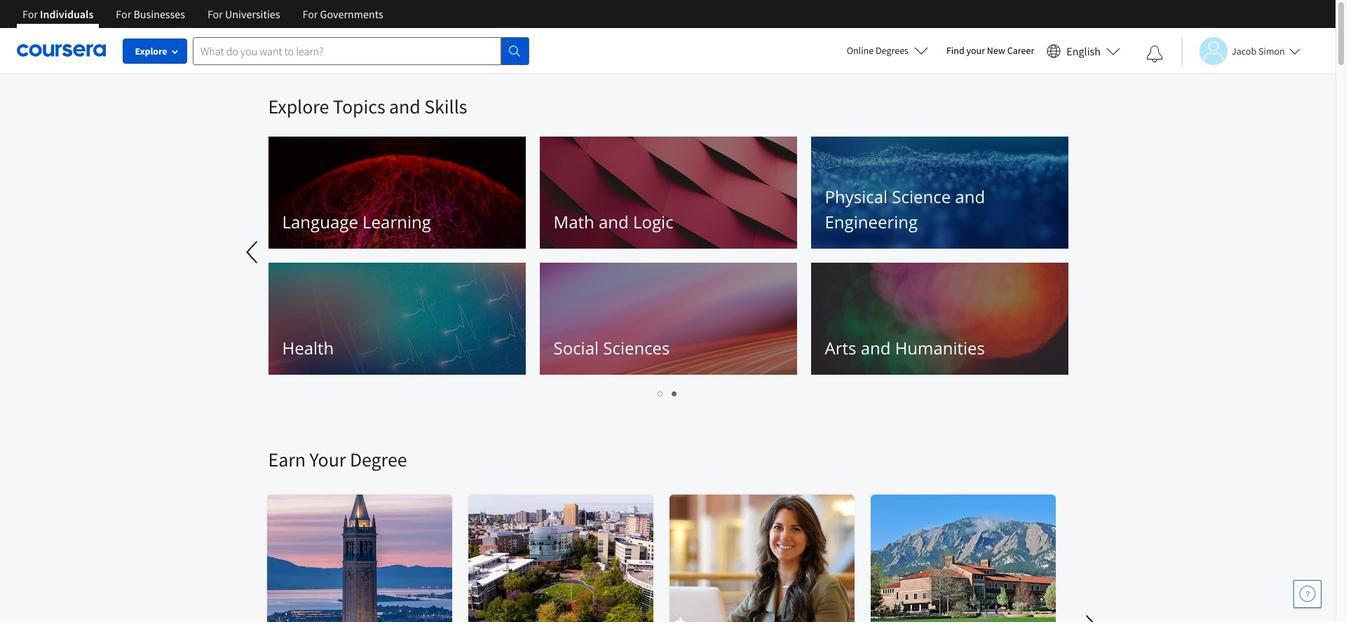 Task type: vqa. For each thing, say whether or not it's contained in the screenshot.
engineering
yes



Task type: locate. For each thing, give the bounding box(es) containing it.
for left "businesses"
[[116, 7, 131, 21]]

explore
[[135, 45, 167, 58], [268, 94, 329, 119]]

explore inside popup button
[[135, 45, 167, 58]]

list
[[268, 386, 1068, 402]]

2 for from the left
[[116, 7, 131, 21]]

explore down for businesses
[[135, 45, 167, 58]]

4 for from the left
[[303, 7, 318, 21]]

explore left topics
[[268, 94, 329, 119]]

1 button
[[654, 386, 668, 402]]

engineering
[[825, 210, 918, 234]]

language learning
[[282, 210, 431, 234]]

explore topics and skills
[[268, 94, 467, 119]]

master of advanced study in engineering degree by university of california, berkeley, image
[[267, 495, 453, 623]]

master of science in information systems degree by northeastern university , image
[[468, 495, 654, 623]]

3 for from the left
[[208, 7, 223, 21]]

your
[[967, 44, 986, 57]]

english
[[1067, 44, 1101, 58]]

for businesses
[[116, 7, 185, 21]]

degree
[[350, 448, 407, 473]]

explore button
[[123, 39, 187, 64]]

for left universities
[[208, 7, 223, 21]]

1 vertical spatial explore
[[268, 94, 329, 119]]

earn your degree carousel element
[[261, 405, 1347, 623]]

find your new career
[[947, 44, 1035, 57]]

and right the science
[[956, 185, 986, 208]]

show notifications image
[[1147, 46, 1164, 62]]

humanities
[[896, 337, 986, 360]]

individuals
[[40, 7, 94, 21]]

language
[[282, 210, 358, 234]]

master of science in data science degree by university of colorado boulder, image
[[871, 495, 1057, 623]]

for left individuals
[[22, 7, 38, 21]]

social sciences
[[554, 337, 670, 360]]

1
[[658, 387, 664, 401]]

master of business administration (imba) degree by university of illinois at urbana-champaign, image
[[670, 495, 856, 623]]

banner navigation
[[11, 0, 395, 39]]

list containing 1
[[268, 386, 1068, 402]]

and right the 'arts'
[[861, 337, 891, 360]]

and
[[389, 94, 421, 119], [956, 185, 986, 208], [599, 210, 629, 234], [861, 337, 891, 360]]

math and logic image
[[540, 137, 797, 249]]

and left skills
[[389, 94, 421, 119]]

learning
[[363, 210, 431, 234]]

language learning image
[[268, 137, 526, 249]]

health link
[[268, 263, 526, 375]]

for left governments
[[303, 7, 318, 21]]

your
[[310, 448, 346, 473]]

for for individuals
[[22, 7, 38, 21]]

0 vertical spatial explore
[[135, 45, 167, 58]]

arts
[[825, 337, 857, 360]]

social sciences link
[[540, 263, 797, 375]]

skills
[[425, 94, 467, 119]]

1 for from the left
[[22, 7, 38, 21]]

for
[[22, 7, 38, 21], [116, 7, 131, 21], [208, 7, 223, 21], [303, 7, 318, 21]]

help center image
[[1300, 586, 1317, 603]]

science
[[893, 185, 951, 208]]

0 horizontal spatial explore
[[135, 45, 167, 58]]

math
[[554, 210, 595, 234]]

for individuals
[[22, 7, 94, 21]]

health
[[282, 337, 334, 360]]

career
[[1008, 44, 1035, 57]]

jacob simon button
[[1182, 37, 1301, 65]]

next slide image
[[1075, 610, 1109, 623]]

jacob simon
[[1233, 45, 1286, 57]]

english button
[[1042, 28, 1127, 74]]

social sciences image
[[540, 263, 797, 375]]

for universities
[[208, 7, 280, 21]]

None search field
[[193, 37, 530, 65]]

1 horizontal spatial explore
[[268, 94, 329, 119]]

new
[[988, 44, 1006, 57]]

and left logic
[[599, 210, 629, 234]]



Task type: describe. For each thing, give the bounding box(es) containing it.
find your new career link
[[940, 42, 1042, 60]]

arts and humanities
[[825, 337, 986, 360]]

physical science and engineering image
[[811, 137, 1069, 249]]

list inside explore topics and skills carousel element
[[268, 386, 1068, 402]]

math and logic link
[[540, 137, 797, 249]]

online degrees
[[847, 44, 909, 57]]

logic
[[633, 210, 674, 234]]

What do you want to learn? text field
[[193, 37, 502, 65]]

arts and humanities link
[[811, 263, 1069, 375]]

jacob
[[1233, 45, 1257, 57]]

coursera image
[[17, 39, 106, 62]]

explore topics and skills carousel element
[[0, 74, 1076, 405]]

online
[[847, 44, 874, 57]]

earn your degree
[[268, 448, 407, 473]]

businesses
[[134, 7, 185, 21]]

health image
[[268, 263, 526, 375]]

previous slide image
[[236, 236, 270, 269]]

for for universities
[[208, 7, 223, 21]]

explore for explore
[[135, 45, 167, 58]]

explore for explore topics and skills
[[268, 94, 329, 119]]

math and logic
[[554, 210, 674, 234]]

online degrees button
[[836, 35, 940, 66]]

for for businesses
[[116, 7, 131, 21]]

governments
[[320, 7, 383, 21]]

earn
[[268, 448, 306, 473]]

for governments
[[303, 7, 383, 21]]

sciences
[[604, 337, 670, 360]]

degrees
[[876, 44, 909, 57]]

simon
[[1259, 45, 1286, 57]]

and inside math and logic link
[[599, 210, 629, 234]]

2
[[672, 387, 678, 401]]

find
[[947, 44, 965, 57]]

and inside physical science and engineering
[[956, 185, 986, 208]]

universities
[[225, 7, 280, 21]]

language learning link
[[268, 137, 526, 249]]

arts and humanities image
[[811, 263, 1069, 375]]

physical
[[825, 185, 888, 208]]

physical science and engineering
[[825, 185, 986, 234]]

topics
[[333, 94, 386, 119]]

for for governments
[[303, 7, 318, 21]]

social
[[554, 337, 599, 360]]

and inside arts and humanities link
[[861, 337, 891, 360]]

physical science and engineering link
[[811, 137, 1069, 249]]

2 button
[[668, 386, 682, 402]]



